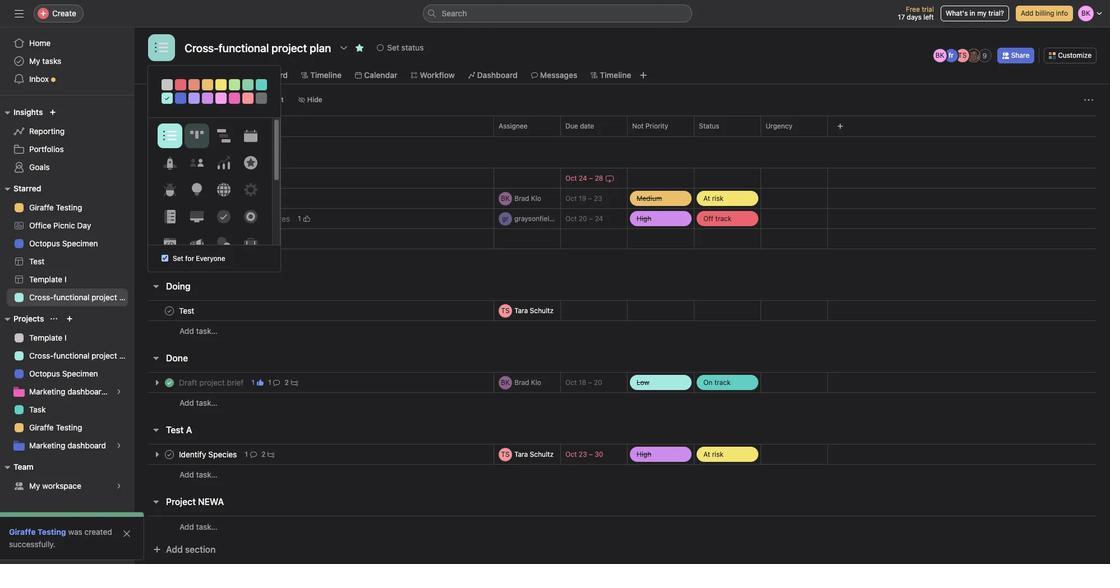 Task type: locate. For each thing, give the bounding box(es) containing it.
2 at risk from the top
[[704, 450, 724, 458]]

0 vertical spatial tara schultz
[[515, 306, 554, 315]]

oct down oct 19 – 23
[[566, 214, 577, 223]]

test a button
[[166, 420, 192, 440]]

completed image up the html image
[[163, 212, 176, 225]]

octopus up marketing dashboards link
[[29, 369, 60, 378]]

specimen inside "starred" element
[[62, 239, 98, 248]]

row containing brad klo
[[135, 372, 1111, 393]]

– for 20
[[589, 378, 592, 387]]

3 add task… from the top
[[180, 398, 218, 408]]

1 i from the top
[[65, 275, 67, 284]]

dashboard
[[67, 441, 106, 450]]

completed image left test text box
[[163, 304, 176, 317]]

0 horizontal spatial — button
[[695, 229, 761, 249]]

2 vertical spatial completed checkbox
[[163, 448, 176, 461]]

track right on
[[715, 378, 731, 386]]

1 task… from the top
[[196, 254, 218, 264]]

1 comment image
[[274, 379, 280, 386]]

2 cross-functional project plan link from the top
[[7, 347, 135, 365]]

office picnic day
[[29, 221, 91, 230]]

0 vertical spatial cross-functional project plan
[[29, 292, 135, 302]]

collapse task list for this section image
[[152, 149, 161, 158], [152, 282, 161, 291], [152, 354, 161, 363], [152, 497, 161, 506]]

at risk for 2nd at risk dropdown button from the bottom
[[704, 194, 724, 202]]

0 vertical spatial completed image
[[163, 376, 176, 389]]

high right 30
[[637, 450, 652, 458]]

giraffe testing for the giraffe testing link to the top
[[29, 203, 82, 212]]

1 vertical spatial i
[[65, 333, 67, 342]]

graph image
[[217, 156, 230, 170]]

test down office
[[29, 257, 44, 266]]

days
[[907, 13, 922, 21]]

task… for the header done tree grid
[[196, 398, 218, 408]]

1 template from the top
[[29, 275, 62, 284]]

gr
[[502, 214, 509, 223]]

completed image inside 'test' cell
[[163, 304, 176, 317]]

0 vertical spatial template i
[[29, 275, 67, 284]]

1 horizontal spatial task
[[150, 122, 165, 130]]

at risk inside header test a tree grid
[[704, 450, 724, 458]]

1 completed image from the top
[[163, 376, 176, 389]]

brad klo inside header to do tree grid
[[515, 194, 542, 202]]

test inside test a button
[[166, 425, 184, 435]]

1 vertical spatial testing
[[56, 423, 82, 432]]

2 risk from the top
[[713, 450, 724, 458]]

2 completed image from the top
[[163, 448, 176, 461]]

0 horizontal spatial timeline link
[[301, 69, 342, 81]]

i for second "template i" link from the top
[[65, 333, 67, 342]]

1 completed checkbox from the top
[[163, 192, 176, 205]]

1 horizontal spatial bk
[[936, 51, 945, 60]]

2 subtasks image
[[291, 379, 298, 386], [268, 451, 275, 458]]

1 vertical spatial template
[[29, 333, 62, 342]]

1 horizontal spatial 2 subtasks image
[[291, 379, 298, 386]]

my inside teams element
[[29, 481, 40, 491]]

2 vertical spatial completed checkbox
[[163, 376, 176, 389]]

1 at risk from the top
[[704, 194, 724, 202]]

– left 30
[[589, 450, 593, 459]]

completed image for brad klo
[[163, 376, 176, 389]]

add a task to this section image
[[196, 282, 205, 291]]

off track button
[[695, 209, 761, 228]]

1 vertical spatial bk
[[501, 194, 510, 202]]

project for first cross-functional project plan link from the top
[[92, 292, 117, 302]]

add task… inside header doing tree grid
[[180, 326, 218, 336]]

timeline link up the hide
[[301, 69, 342, 81]]

1 vertical spatial functional
[[54, 351, 90, 360]]

brad inside header to do tree grid
[[515, 194, 530, 202]]

2 cross-functional project plan from the top
[[29, 351, 135, 360]]

0 vertical spatial giraffe
[[29, 203, 54, 212]]

2 template from the top
[[29, 333, 62, 342]]

computer image
[[190, 210, 203, 223]]

1 vertical spatial giraffe
[[29, 423, 54, 432]]

1 functional from the top
[[54, 292, 90, 302]]

specimen inside projects element
[[62, 369, 98, 378]]

20 down 19
[[579, 214, 588, 223]]

0 vertical spatial completed checkbox
[[163, 212, 176, 225]]

0 vertical spatial at
[[704, 194, 711, 202]]

projects element
[[0, 309, 135, 457]]

klo left 18
[[531, 378, 542, 386]]

template inside "starred" element
[[29, 275, 62, 284]]

2 project from the top
[[92, 351, 117, 360]]

giraffe testing
[[29, 203, 82, 212], [29, 423, 82, 432], [9, 527, 66, 537]]

bk up gr
[[501, 194, 510, 202]]

1 vertical spatial marketing
[[29, 441, 65, 450]]

2 task… from the top
[[196, 326, 218, 336]]

1 tara from the top
[[515, 306, 528, 315]]

at risk for at risk dropdown button within the header test a tree grid
[[704, 450, 724, 458]]

1 my from the top
[[29, 56, 40, 66]]

1 vertical spatial octopus specimen
[[29, 369, 98, 378]]

tara
[[515, 306, 528, 315], [515, 450, 528, 458]]

marketing
[[29, 387, 65, 396], [29, 441, 65, 450]]

specimen down day
[[62, 239, 98, 248]]

0 horizontal spatial 20
[[579, 214, 588, 223]]

test a
[[166, 425, 192, 435]]

1 vertical spatial octopus specimen link
[[7, 365, 128, 383]]

template i link
[[7, 271, 128, 289], [7, 329, 128, 347]]

template i for 2nd "template i" link from the bottom of the page
[[29, 275, 67, 284]]

0 vertical spatial my
[[29, 56, 40, 66]]

cross-functional project plan up new project or portfolio icon
[[29, 292, 135, 302]]

completed image for gr
[[163, 212, 176, 225]]

2 add task… button from the top
[[180, 325, 218, 337]]

oct left 30
[[566, 450, 577, 459]]

test
[[29, 257, 44, 266], [166, 425, 184, 435]]

oct 19 – 23
[[566, 194, 603, 203]]

— for "—" dropdown button within the — row
[[702, 235, 707, 242]]

0 vertical spatial 2 subtasks image
[[291, 379, 298, 386]]

board link
[[257, 69, 288, 81]]

– left 28
[[589, 174, 593, 182]]

inbox
[[29, 74, 49, 84]]

share timeline with teammates cell
[[135, 208, 495, 229]]

template i link up new project or portfolio icon
[[7, 271, 128, 289]]

at risk button inside header test a tree grid
[[695, 445, 761, 464]]

add task… button down draft project brief "text box"
[[180, 397, 218, 409]]

add task
[[162, 95, 190, 104]]

0 vertical spatial template i link
[[7, 271, 128, 289]]

task
[[150, 122, 165, 130], [29, 405, 46, 414]]

add task… inside header to do tree grid
[[180, 254, 218, 264]]

1 cross-functional project plan from the top
[[29, 292, 135, 302]]

0 vertical spatial testing
[[56, 203, 82, 212]]

row containing tara schultz
[[135, 444, 1111, 465]]

add task… up section
[[180, 522, 218, 531]]

add task… button for third collapse task list for this section icon from the bottom of the page
[[180, 325, 218, 337]]

2 completed image from the top
[[163, 212, 176, 225]]

completed checkbox inside project phase 1 cell
[[163, 232, 176, 246]]

Identify Species text field
[[177, 449, 240, 460]]

1 octopus from the top
[[29, 239, 60, 248]]

high inside high popup button
[[637, 450, 652, 458]]

giraffe testing inside "starred" element
[[29, 203, 82, 212]]

1 cross-functional project plan link from the top
[[7, 289, 135, 307]]

1 vertical spatial at
[[704, 450, 711, 458]]

new image
[[50, 109, 56, 116]]

2 completed checkbox from the top
[[163, 304, 176, 317]]

add left the billing
[[1022, 9, 1034, 17]]

0 vertical spatial plan
[[119, 292, 135, 302]]

workspace
[[42, 481, 81, 491]]

add task… down test text box
[[180, 326, 218, 336]]

1 vertical spatial completed checkbox
[[163, 232, 176, 246]]

add task button
[[148, 92, 195, 108]]

3 task… from the top
[[196, 398, 218, 408]]

1 horizontal spatial set
[[388, 43, 400, 52]]

task… up section
[[196, 522, 218, 531]]

task… down draft project brief "text box"
[[196, 398, 218, 408]]

add task… inside header test a tree grid
[[180, 470, 218, 479]]

oct 23 – 30
[[566, 450, 604, 459]]

17
[[899, 13, 906, 21]]

1 vertical spatial task
[[29, 405, 46, 414]]

trial
[[923, 5, 935, 13]]

brad inside button
[[515, 378, 530, 386]]

set left for
[[173, 255, 183, 263]]

octopus specimen down picnic
[[29, 239, 98, 248]]

2 octopus specimen link from the top
[[7, 365, 128, 383]]

1 vertical spatial project
[[92, 351, 117, 360]]

completed image inside share timeline with teammates cell
[[163, 212, 176, 225]]

cross- inside "starred" element
[[29, 292, 54, 302]]

testing for middle the giraffe testing link
[[56, 423, 82, 432]]

template i inside "starred" element
[[29, 275, 67, 284]]

2 template i from the top
[[29, 333, 67, 342]]

row containing 1
[[135, 208, 1111, 229]]

1 horizontal spatial —
[[768, 195, 773, 202]]

add task… button for done's collapse task list for this section icon
[[180, 397, 218, 409]]

0 vertical spatial cross-
[[29, 292, 54, 302]]

3 completed image from the top
[[163, 232, 176, 246]]

completed image
[[163, 376, 176, 389], [163, 448, 176, 461]]

testing up office picnic day link
[[56, 203, 82, 212]]

1 vertical spatial brad klo
[[515, 378, 542, 386]]

add
[[1022, 9, 1034, 17], [162, 95, 175, 104], [180, 254, 194, 264], [180, 326, 194, 336], [180, 398, 194, 408], [180, 470, 194, 479], [180, 522, 194, 531], [166, 545, 183, 555]]

1 vertical spatial brad
[[515, 378, 530, 386]]

0 vertical spatial tara
[[515, 306, 528, 315]]

giraffe testing up office picnic day
[[29, 203, 82, 212]]

0 horizontal spatial bk
[[501, 194, 510, 202]]

high down 'medium'
[[637, 214, 652, 223]]

0 vertical spatial at risk button
[[695, 189, 761, 208]]

gear image
[[244, 183, 257, 196]]

4 oct from the top
[[566, 378, 577, 387]]

track right the off
[[716, 214, 732, 223]]

2 my from the top
[[29, 481, 40, 491]]

– for 23
[[589, 194, 592, 203]]

risk inside header test a tree grid
[[713, 450, 724, 458]]

on track
[[704, 378, 731, 386]]

5 add task… from the top
[[180, 522, 218, 531]]

giraffe for the giraffe testing link to the top
[[29, 203, 54, 212]]

0 horizontal spatial ts
[[501, 306, 510, 315]]

at inside header to do tree grid
[[704, 194, 711, 202]]

add task… down identify species text field
[[180, 470, 218, 479]]

collapse task list for this section image for to do
[[152, 149, 161, 158]]

0 vertical spatial giraffe testing link
[[7, 199, 128, 217]]

track inside dropdown button
[[716, 214, 732, 223]]

completed checkbox inside share timeline with teammates cell
[[163, 212, 176, 225]]

23 inside header test a tree grid
[[579, 450, 588, 459]]

completed checkbox up notebook image
[[163, 192, 176, 205]]

add inside header to do tree grid
[[180, 254, 194, 264]]

created
[[85, 527, 112, 537]]

i
[[65, 275, 67, 284], [65, 333, 67, 342]]

dashboards
[[67, 387, 110, 396]]

add task… row
[[135, 249, 1111, 269], [135, 321, 1111, 341], [135, 392, 1111, 413], [135, 464, 1111, 485], [135, 516, 1111, 537]]

cross- down show options, current sort, top image
[[29, 351, 54, 360]]

my for my workspace
[[29, 481, 40, 491]]

completed checkbox right expand subtask list for the task identify species image
[[163, 448, 176, 461]]

— button
[[762, 188, 828, 209], [695, 229, 761, 249]]

0 vertical spatial task
[[150, 122, 165, 130]]

completed checkbox inside 'test' cell
[[163, 304, 176, 317]]

octopus specimen for functional
[[29, 369, 98, 378]]

1 vertical spatial plan
[[119, 351, 135, 360]]

completed checkbox right expand subtask list for the task draft project brief 'icon'
[[163, 376, 176, 389]]

what's
[[946, 9, 969, 17]]

completed checkbox inside draft project brief cell
[[163, 376, 176, 389]]

1 klo from the top
[[531, 194, 542, 202]]

done
[[166, 353, 188, 363]]

high for high popup button
[[637, 450, 652, 458]]

template down test link
[[29, 275, 62, 284]]

1 brad from the top
[[515, 194, 530, 202]]

1 vertical spatial completed image
[[163, 448, 176, 461]]

1 vertical spatial schultz
[[530, 450, 554, 458]]

1 at from the top
[[704, 194, 711, 202]]

project phase 1 cell
[[135, 228, 495, 249]]

1 vertical spatial at risk button
[[695, 445, 761, 464]]

tara schultz inside button
[[515, 450, 554, 458]]

0 horizontal spatial test
[[29, 257, 44, 266]]

giraffe testing up successfully.
[[9, 527, 66, 537]]

task… inside the header done tree grid
[[196, 398, 218, 408]]

giraffe testing down task link
[[29, 423, 82, 432]]

task left name
[[150, 122, 165, 130]]

1 marketing from the top
[[29, 387, 65, 396]]

1 vertical spatial octopus
[[29, 369, 60, 378]]

project
[[92, 292, 117, 302], [92, 351, 117, 360]]

functional up marketing dashboards
[[54, 351, 90, 360]]

2 functional from the top
[[54, 351, 90, 360]]

1 button
[[296, 213, 312, 224]]

test inside test link
[[29, 257, 44, 266]]

1 vertical spatial giraffe testing
[[29, 423, 82, 432]]

people image
[[190, 156, 203, 170]]

1 high from the top
[[637, 214, 652, 223]]

1 vertical spatial ts
[[501, 306, 510, 315]]

Completed checkbox
[[163, 192, 176, 205], [163, 304, 176, 317], [163, 376, 176, 389]]

24 down oct 19 – 23
[[595, 214, 604, 223]]

2 brad from the top
[[515, 378, 530, 386]]

set for set status
[[388, 43, 400, 52]]

2 marketing from the top
[[29, 441, 65, 450]]

– for 28
[[589, 174, 593, 182]]

list image
[[155, 41, 168, 54]]

oct left 18
[[566, 378, 577, 387]]

0 vertical spatial ts
[[959, 51, 967, 60]]

1 vertical spatial risk
[[713, 450, 724, 458]]

portfolios link
[[7, 140, 128, 158]]

timeline
[[310, 70, 342, 80], [600, 70, 632, 80]]

low
[[637, 378, 650, 386]]

1 vertical spatial track
[[715, 378, 731, 386]]

set left status
[[388, 43, 400, 52]]

0 vertical spatial high
[[637, 214, 652, 223]]

giraffe testing link up marketing dashboard
[[7, 419, 128, 437]]

1 vertical spatial —
[[702, 235, 707, 242]]

my inside global element
[[29, 56, 40, 66]]

add task… for first add task… button from the bottom
[[180, 522, 218, 531]]

octopus specimen link down picnic
[[7, 235, 128, 253]]

octopus specimen up marketing dashboards link
[[29, 369, 98, 378]]

target image
[[244, 210, 257, 223]]

1 add task… from the top
[[180, 254, 218, 264]]

cross-functional project plan link
[[7, 289, 135, 307], [7, 347, 135, 365]]

chat bubbles image
[[217, 237, 230, 250]]

0 horizontal spatial 23
[[579, 450, 588, 459]]

0 vertical spatial schultz
[[530, 306, 554, 315]]

at up the off
[[704, 194, 711, 202]]

at risk button
[[695, 189, 761, 208], [695, 445, 761, 464]]

3 add task… row from the top
[[135, 392, 1111, 413]]

1 like. you liked this task image
[[257, 379, 264, 386]]

repeats image
[[606, 174, 615, 183]]

3 add task… button from the top
[[180, 397, 218, 409]]

0 vertical spatial —
[[768, 195, 773, 202]]

show options image
[[340, 43, 349, 52], [612, 123, 619, 130]]

workflow
[[420, 70, 455, 80]]

1 octopus specimen from the top
[[29, 239, 98, 248]]

0 vertical spatial 23
[[594, 194, 603, 203]]

cross-functional project plan
[[29, 292, 135, 302], [29, 351, 135, 360]]

0 vertical spatial set
[[388, 43, 400, 52]]

test for test a
[[166, 425, 184, 435]]

– right 19
[[589, 194, 592, 203]]

completed checkbox for ts
[[163, 304, 176, 317]]

done button
[[166, 348, 188, 368]]

2 completed checkbox from the top
[[163, 232, 176, 246]]

task inside projects element
[[29, 405, 46, 414]]

brad klo up gr button
[[515, 194, 542, 202]]

risk for at risk dropdown button within the header test a tree grid
[[713, 450, 724, 458]]

track inside popup button
[[715, 378, 731, 386]]

add inside 'button'
[[1022, 9, 1034, 17]]

1 horizontal spatial 23
[[594, 194, 603, 203]]

4 completed image from the top
[[163, 304, 176, 317]]

1 plan from the top
[[119, 292, 135, 302]]

my workspace link
[[7, 477, 128, 495]]

1 vertical spatial template i link
[[7, 329, 128, 347]]

at risk right high popup button
[[704, 450, 724, 458]]

giraffe
[[29, 203, 54, 212], [29, 423, 54, 432], [9, 527, 36, 537]]

template i inside projects element
[[29, 333, 67, 342]]

test cell
[[135, 300, 495, 321]]

see details, marketing dashboard image
[[116, 442, 122, 449]]

not priority
[[633, 122, 669, 130]]

giraffe testing inside projects element
[[29, 423, 82, 432]]

template down show options, current sort, top image
[[29, 333, 62, 342]]

ts inside header doing tree grid
[[501, 306, 510, 315]]

plan left 'doing' button on the left
[[119, 292, 135, 302]]

briefcase image
[[244, 237, 257, 250]]

add task… button inside header test a tree grid
[[180, 469, 218, 481]]

insights
[[13, 107, 43, 117]]

testing down task link
[[56, 423, 82, 432]]

1 vertical spatial my
[[29, 481, 40, 491]]

add inside header doing tree grid
[[180, 326, 194, 336]]

project inside "starred" element
[[92, 292, 117, 302]]

tara schultz inside header doing tree grid
[[515, 306, 554, 315]]

brad klo button
[[499, 376, 559, 389]]

collapse task list for this section image left "to"
[[152, 149, 161, 158]]

2 specimen from the top
[[62, 369, 98, 378]]

— inside — row
[[702, 235, 707, 242]]

completed checkbox up the html image
[[163, 212, 176, 225]]

collapse task list for this section image for done
[[152, 354, 161, 363]]

giraffe inside projects element
[[29, 423, 54, 432]]

globe image
[[217, 183, 230, 196]]

timeline image
[[217, 129, 230, 143]]

add inside the header done tree grid
[[180, 398, 194, 408]]

at
[[704, 194, 711, 202], [704, 450, 711, 458]]

starred element
[[0, 179, 135, 309]]

reporting link
[[7, 122, 128, 140]]

2 at from the top
[[704, 450, 711, 458]]

0 vertical spatial i
[[65, 275, 67, 284]]

1 vertical spatial 2 subtasks image
[[268, 451, 275, 458]]

0 vertical spatial octopus specimen link
[[7, 235, 128, 253]]

1 vertical spatial high
[[637, 450, 652, 458]]

task… inside header doing tree grid
[[196, 326, 218, 336]]

bk left the fr
[[936, 51, 945, 60]]

my for my tasks
[[29, 56, 40, 66]]

oct inside header test a tree grid
[[566, 450, 577, 459]]

completed image up notebook image
[[163, 192, 176, 205]]

1 template i from the top
[[29, 275, 67, 284]]

task… inside header to do tree grid
[[196, 254, 218, 264]]

messages link
[[531, 69, 578, 81]]

1 vertical spatial 20
[[594, 378, 603, 387]]

at inside header test a tree grid
[[704, 450, 711, 458]]

home
[[29, 38, 51, 48]]

name
[[167, 122, 184, 130]]

0 vertical spatial risk
[[713, 194, 724, 202]]

header done tree grid
[[135, 372, 1111, 413]]

Project Phase 1 text field
[[177, 233, 238, 244]]

list
[[217, 70, 230, 80]]

add task… button inside the header done tree grid
[[180, 397, 218, 409]]

more actions image
[[1085, 95, 1094, 104]]

cross-functional project plan link up new project or portfolio icon
[[7, 289, 135, 307]]

marketing dashboard
[[29, 441, 106, 450]]

— inside row
[[768, 195, 773, 202]]

i for 2nd "template i" link from the bottom of the page
[[65, 275, 67, 284]]

info
[[1057, 9, 1069, 17]]

4 add task… row from the top
[[135, 464, 1111, 485]]

octopus specimen link inside "starred" element
[[7, 235, 128, 253]]

Completed checkbox
[[163, 212, 176, 225], [163, 232, 176, 246], [163, 448, 176, 461]]

0 vertical spatial project
[[92, 292, 117, 302]]

1 collapse task list for this section image from the top
[[152, 149, 161, 158]]

at risk inside header to do tree grid
[[704, 194, 724, 202]]

1 vertical spatial tara schultz
[[515, 450, 554, 458]]

octopus for cross-
[[29, 369, 60, 378]]

calendar link
[[355, 69, 398, 81]]

1 horizontal spatial 20
[[594, 378, 603, 387]]

task for task name
[[150, 122, 165, 130]]

add task… inside the header done tree grid
[[180, 398, 218, 408]]

template i down test link
[[29, 275, 67, 284]]

– right 18
[[589, 378, 592, 387]]

add task…
[[180, 254, 218, 264], [180, 326, 218, 336], [180, 398, 218, 408], [180, 470, 218, 479], [180, 522, 218, 531]]

add task… button down test text box
[[180, 325, 218, 337]]

template inside projects element
[[29, 333, 62, 342]]

3 completed checkbox from the top
[[163, 448, 176, 461]]

giraffe inside "starred" element
[[29, 203, 54, 212]]

1 tara schultz from the top
[[515, 306, 554, 315]]

23 left 30
[[579, 450, 588, 459]]

2 i from the top
[[65, 333, 67, 342]]

2 tara schultz from the top
[[515, 450, 554, 458]]

0 vertical spatial functional
[[54, 292, 90, 302]]

i inside projects element
[[65, 333, 67, 342]]

i down new project or portfolio icon
[[65, 333, 67, 342]]

— for the topmost "—" dropdown button
[[768, 195, 773, 202]]

cross- inside projects element
[[29, 351, 54, 360]]

2 timeline from the left
[[600, 70, 632, 80]]

projects
[[13, 314, 44, 323]]

high inside high dropdown button
[[637, 214, 652, 223]]

5 task… from the top
[[196, 522, 218, 531]]

klo up gr button
[[531, 194, 542, 202]]

specimen up dashboards
[[62, 369, 98, 378]]

1 risk from the top
[[713, 194, 724, 202]]

was created successfully.
[[9, 527, 112, 549]]

1 specimen from the top
[[62, 239, 98, 248]]

cross-functional project plan for first cross-functional project plan link from the top
[[29, 292, 135, 302]]

– inside the header done tree grid
[[589, 378, 592, 387]]

template i for second "template i" link from the top
[[29, 333, 67, 342]]

0 horizontal spatial set
[[173, 255, 183, 263]]

octopus specimen inside "starred" element
[[29, 239, 98, 248]]

20 inside header to do tree grid
[[579, 214, 588, 223]]

1 vertical spatial 24
[[595, 214, 604, 223]]

add task… down draft project brief "text box"
[[180, 398, 218, 408]]

add task… button up section
[[180, 521, 218, 533]]

completed image
[[163, 192, 176, 205], [163, 212, 176, 225], [163, 232, 176, 246], [163, 304, 176, 317]]

cross-functional project plan inside "starred" element
[[29, 292, 135, 302]]

5 add task… button from the top
[[180, 521, 218, 533]]

0 vertical spatial completed checkbox
[[163, 192, 176, 205]]

octopus specimen link inside projects element
[[7, 365, 128, 383]]

test left a
[[166, 425, 184, 435]]

task… right for
[[196, 254, 218, 264]]

2 octopus specimen from the top
[[29, 369, 98, 378]]

0 vertical spatial cross-functional project plan link
[[7, 289, 135, 307]]

2 subtasks image right 1 comment icon
[[268, 451, 275, 458]]

template i
[[29, 275, 67, 284], [29, 333, 67, 342]]

20 inside the header done tree grid
[[594, 378, 603, 387]]

task…
[[196, 254, 218, 264], [196, 326, 218, 336], [196, 398, 218, 408], [196, 470, 218, 479], [196, 522, 218, 531]]

1 vertical spatial tara
[[515, 450, 528, 458]]

list link
[[208, 69, 230, 81]]

oct left 19
[[566, 194, 577, 203]]

starred
[[13, 184, 41, 193]]

octopus specimen link for picnic
[[7, 235, 128, 253]]

task… down identify species text field
[[196, 470, 218, 479]]

1 completed image from the top
[[163, 192, 176, 205]]

1 vertical spatial specimen
[[62, 369, 98, 378]]

hide button
[[294, 92, 328, 108]]

–
[[589, 174, 593, 182], [589, 194, 592, 203], [589, 214, 593, 223], [589, 378, 592, 387], [589, 450, 593, 459]]

project up see details, marketing dashboards image
[[92, 351, 117, 360]]

project down test link
[[92, 292, 117, 302]]

collapse task list for this section image left 'doing' button on the left
[[152, 282, 161, 291]]

– inside header test a tree grid
[[589, 450, 593, 459]]

4 add task… from the top
[[180, 470, 218, 479]]

home link
[[7, 34, 128, 52]]

template i link down new project or portfolio icon
[[7, 329, 128, 347]]

1 cross- from the top
[[29, 292, 54, 302]]

0 horizontal spatial 24
[[579, 174, 588, 182]]

3 completed checkbox from the top
[[163, 376, 176, 389]]

risk inside header to do tree grid
[[713, 194, 724, 202]]

klo inside header to do tree grid
[[531, 194, 542, 202]]

functional inside "starred" element
[[54, 292, 90, 302]]

1 completed checkbox from the top
[[163, 212, 176, 225]]

collapse task list for this section image left project
[[152, 497, 161, 506]]

my tasks link
[[7, 52, 128, 70]]

i down test link
[[65, 275, 67, 284]]

octopus specimen link up marketing dashboards
[[7, 365, 128, 383]]

1 horizontal spatial show options image
[[612, 123, 619, 130]]

testing
[[56, 203, 82, 212], [56, 423, 82, 432], [38, 527, 66, 537]]

3 oct from the top
[[566, 214, 577, 223]]

brad klo left 18
[[515, 378, 542, 386]]

timeline left add tab image on the right
[[600, 70, 632, 80]]

octopus specimen link
[[7, 235, 128, 253], [7, 365, 128, 383]]

5 oct from the top
[[566, 450, 577, 459]]

2 octopus from the top
[[29, 369, 60, 378]]

see details, my workspace image
[[116, 483, 122, 490]]

tara inside header doing tree grid
[[515, 306, 528, 315]]

show options image left remove from starred icon
[[340, 43, 349, 52]]

1 project from the top
[[92, 292, 117, 302]]

Share timeline with teammates text field
[[177, 213, 294, 224]]

1 schultz from the top
[[530, 306, 554, 315]]

2 oct from the top
[[566, 194, 577, 203]]

2 tara from the top
[[515, 450, 528, 458]]

4 task… from the top
[[196, 470, 218, 479]]

2 add task… row from the top
[[135, 321, 1111, 341]]

at right high popup button
[[704, 450, 711, 458]]

octopus inside projects element
[[29, 369, 60, 378]]

oct up oct 19 – 23
[[566, 174, 577, 182]]

add task… row for identify species cell
[[135, 464, 1111, 485]]

task down marketing dashboards link
[[29, 405, 46, 414]]

2 at risk button from the top
[[695, 445, 761, 464]]

23 right 19
[[594, 194, 603, 203]]

1 brad klo from the top
[[515, 194, 542, 202]]

3 collapse task list for this section image from the top
[[152, 354, 161, 363]]

testing inside projects element
[[56, 423, 82, 432]]

None text field
[[182, 38, 334, 58]]

my left tasks
[[29, 56, 40, 66]]

0 vertical spatial at risk
[[704, 194, 724, 202]]

1 horizontal spatial test
[[166, 425, 184, 435]]

off track
[[704, 214, 732, 223]]

giraffe up successfully.
[[9, 527, 36, 537]]

cross-functional project plan inside projects element
[[29, 351, 135, 360]]

add up project
[[180, 470, 194, 479]]

add down megaphone image at left
[[180, 254, 194, 264]]

row
[[135, 116, 1111, 136], [148, 136, 1097, 137], [135, 168, 1111, 189], [135, 188, 1111, 209], [135, 208, 1111, 229], [135, 300, 1111, 321], [135, 372, 1111, 393], [135, 444, 1111, 465]]

2 plan from the top
[[119, 351, 135, 360]]

completed image inside schedule kickoff meeting cell
[[163, 192, 176, 205]]

row containing oct 24
[[135, 168, 1111, 189]]

risk
[[713, 194, 724, 202], [713, 450, 724, 458]]

free trial 17 days left
[[899, 5, 935, 21]]

marketing up task link
[[29, 387, 65, 396]]

cross- up projects
[[29, 292, 54, 302]]

doing
[[166, 281, 191, 291]]

30
[[595, 450, 604, 459]]

2 add task… from the top
[[180, 326, 218, 336]]

draft a cell
[[135, 168, 495, 189]]

add down test text box
[[180, 326, 194, 336]]

giraffe testing link up picnic
[[7, 199, 128, 217]]

9
[[983, 51, 988, 60]]

18
[[579, 378, 587, 387]]

1 octopus specimen link from the top
[[7, 235, 128, 253]]

1 vertical spatial set
[[173, 255, 183, 263]]

task inside row
[[150, 122, 165, 130]]

schultz inside header doing tree grid
[[530, 306, 554, 315]]

2 brad klo from the top
[[515, 378, 542, 386]]

row containing bk
[[135, 188, 1111, 209]]

0 vertical spatial track
[[716, 214, 732, 223]]

20 right 18
[[594, 378, 603, 387]]

Set for Everyone checkbox
[[162, 255, 168, 262]]

set inside set status popup button
[[388, 43, 400, 52]]

add task… button inside header doing tree grid
[[180, 325, 218, 337]]

2 klo from the top
[[531, 378, 542, 386]]

1 oct from the top
[[566, 174, 577, 182]]

klo inside button
[[531, 378, 542, 386]]

oct inside the header done tree grid
[[566, 378, 577, 387]]

completed checkbox inside schedule kickoff meeting cell
[[163, 192, 176, 205]]

1 horizontal spatial — button
[[762, 188, 828, 209]]

a
[[186, 425, 192, 435]]

octopus inside "starred" element
[[29, 239, 60, 248]]

1 horizontal spatial timeline
[[600, 70, 632, 80]]

24 left 28
[[579, 174, 588, 182]]

octopus down office
[[29, 239, 60, 248]]

add up add section button
[[180, 522, 194, 531]]

2 cross- from the top
[[29, 351, 54, 360]]

search list box
[[423, 4, 692, 22]]

octopus specimen inside projects element
[[29, 369, 98, 378]]

on
[[704, 378, 713, 386]]

4 add task… button from the top
[[180, 469, 218, 481]]

4 collapse task list for this section image from the top
[[152, 497, 161, 506]]

oct 24 – 28
[[566, 174, 604, 182]]

0 vertical spatial specimen
[[62, 239, 98, 248]]

plan up see details, marketing dashboards image
[[119, 351, 135, 360]]

2 schultz from the top
[[530, 450, 554, 458]]

task… inside header test a tree grid
[[196, 470, 218, 479]]

1 vertical spatial — button
[[695, 229, 761, 249]]

testing inside "starred" element
[[56, 203, 82, 212]]

2 high from the top
[[637, 450, 652, 458]]

i inside "starred" element
[[65, 275, 67, 284]]

marketing up team
[[29, 441, 65, 450]]

light bulb image
[[190, 183, 203, 196]]



Task type: describe. For each thing, give the bounding box(es) containing it.
completed checkbox for —
[[163, 232, 176, 246]]

customize
[[1059, 51, 1092, 60]]

invite button
[[11, 539, 59, 560]]

team
[[13, 462, 33, 472]]

schultz inside button
[[530, 450, 554, 458]]

add task… row for draft project brief cell
[[135, 392, 1111, 413]]

1 timeline from the left
[[310, 70, 342, 80]]

overview link
[[150, 69, 194, 81]]

starred button
[[0, 182, 41, 195]]

notebook image
[[163, 210, 177, 223]]

completed image inside project phase 1 cell
[[163, 232, 176, 246]]

octopus specimen link for functional
[[7, 365, 128, 383]]

html image
[[163, 237, 177, 250]]

— button inside — row
[[695, 229, 761, 249]]

status
[[402, 43, 424, 52]]

add task… button for collapse task list for this section image
[[180, 469, 218, 481]]

reporting
[[29, 126, 65, 136]]

board image
[[190, 129, 203, 143]]

assignee
[[499, 122, 528, 130]]

insights element
[[0, 102, 135, 179]]

set for set for everyone
[[173, 255, 183, 263]]

add billing info button
[[1017, 6, 1074, 21]]

1 template i link from the top
[[7, 271, 128, 289]]

plan inside "starred" element
[[119, 292, 135, 302]]

free
[[907, 5, 921, 13]]

task name
[[150, 122, 184, 130]]

2 vertical spatial giraffe testing
[[9, 527, 66, 537]]

28
[[595, 174, 604, 182]]

marketing for marketing dashboard
[[29, 441, 65, 450]]

high button
[[628, 445, 694, 464]]

header to do tree grid
[[135, 168, 1111, 269]]

rocket image
[[163, 156, 177, 170]]

to do button
[[166, 144, 189, 164]]

my
[[978, 9, 987, 17]]

testing for the giraffe testing link to the top
[[56, 203, 82, 212]]

office
[[29, 221, 51, 230]]

in
[[970, 9, 976, 17]]

2 subtasks image for 1 comment icon
[[268, 451, 275, 458]]

risk for 2nd at risk dropdown button from the bottom
[[713, 194, 724, 202]]

header doing tree grid
[[135, 300, 1111, 341]]

to do
[[166, 149, 189, 159]]

23 inside header to do tree grid
[[594, 194, 603, 203]]

oct for oct 20 – 24
[[566, 214, 577, 223]]

identify species cell
[[135, 444, 495, 465]]

1
[[298, 214, 301, 223]]

0 vertical spatial 24
[[579, 174, 588, 182]]

1 vertical spatial show options image
[[612, 123, 619, 130]]

test for test
[[29, 257, 44, 266]]

add tab image
[[640, 71, 649, 80]]

board
[[266, 70, 288, 80]]

off
[[704, 214, 714, 223]]

add section button
[[148, 539, 220, 560]]

0 vertical spatial — button
[[762, 188, 828, 209]]

low button
[[628, 373, 694, 392]]

2 collapse task list for this section image from the top
[[152, 282, 161, 291]]

billing
[[1036, 9, 1055, 17]]

task link
[[7, 401, 128, 419]]

giraffe testing for middle the giraffe testing link
[[29, 423, 82, 432]]

show options, current sort, top image
[[51, 315, 57, 322]]

row containing task name
[[135, 116, 1111, 136]]

specimen for functional
[[62, 369, 98, 378]]

list image
[[163, 129, 177, 143]]

priority
[[646, 122, 669, 130]]

1 comment image
[[250, 451, 257, 458]]

high for high dropdown button at right top
[[637, 214, 652, 223]]

track for on track
[[715, 378, 731, 386]]

customize button
[[1045, 48, 1097, 63]]

for
[[185, 255, 194, 263]]

add task… for 5th add task… button from the bottom
[[180, 254, 218, 264]]

hide sidebar image
[[15, 9, 24, 18]]

at for 2nd at risk dropdown button from the bottom
[[704, 194, 711, 202]]

task for task
[[29, 405, 46, 414]]

0 vertical spatial bk
[[936, 51, 945, 60]]

marketing for marketing dashboards
[[29, 387, 65, 396]]

add section
[[166, 545, 216, 555]]

project newa
[[166, 497, 224, 507]]

medium button
[[628, 189, 694, 208]]

1 horizontal spatial ts
[[959, 51, 967, 60]]

overview
[[159, 70, 194, 80]]

my tasks
[[29, 56, 61, 66]]

add field image
[[838, 123, 844, 130]]

– for 24
[[589, 214, 593, 223]]

calendar image
[[244, 129, 257, 143]]

oct for oct 19 – 23
[[566, 194, 577, 203]]

oct for oct 18 – 20
[[566, 378, 577, 387]]

5 add task… row from the top
[[135, 516, 1111, 537]]

expand subtask list for the task identify species image
[[153, 450, 162, 459]]

projects button
[[0, 312, 44, 326]]

2 subtasks image for 1 comment image
[[291, 379, 298, 386]]

create button
[[34, 4, 84, 22]]

bk inside header to do tree grid
[[501, 194, 510, 202]]

add task… row for 'test' cell
[[135, 321, 1111, 341]]

project newa button
[[166, 492, 224, 512]]

1 horizontal spatial 24
[[595, 214, 604, 223]]

project for 2nd cross-functional project plan link from the top
[[92, 351, 117, 360]]

star image
[[244, 156, 257, 170]]

remove from starred image
[[356, 43, 364, 52]]

2 vertical spatial testing
[[38, 527, 66, 537]]

task… for header test a tree grid
[[196, 470, 218, 479]]

set status button
[[372, 40, 429, 56]]

workflow link
[[411, 69, 455, 81]]

at for at risk dropdown button within the header test a tree grid
[[704, 450, 711, 458]]

track for off track
[[716, 214, 732, 223]]

draft project brief cell
[[135, 372, 495, 393]]

see details, marketing dashboards image
[[116, 388, 122, 395]]

collapse task list for this section image
[[152, 426, 161, 434]]

not
[[633, 122, 644, 130]]

oct for oct 23 – 30
[[566, 450, 577, 459]]

completed checkbox for off track
[[163, 212, 176, 225]]

global element
[[0, 28, 135, 95]]

1 add task… button from the top
[[180, 253, 218, 266]]

megaphone image
[[190, 237, 203, 250]]

everyone
[[196, 255, 225, 263]]

oct 18 – 20
[[566, 378, 603, 387]]

functional inside projects element
[[54, 351, 90, 360]]

insights button
[[0, 106, 43, 119]]

search
[[442, 8, 467, 18]]

completed checkbox for bk
[[163, 192, 176, 205]]

team button
[[0, 460, 33, 474]]

add inside header test a tree grid
[[180, 470, 194, 479]]

plan inside projects element
[[119, 351, 135, 360]]

office picnic day link
[[7, 217, 128, 235]]

new project or portfolio image
[[66, 315, 73, 322]]

0 vertical spatial show options image
[[340, 43, 349, 52]]

1 at risk button from the top
[[695, 189, 761, 208]]

due
[[566, 122, 579, 130]]

to
[[166, 149, 176, 159]]

share
[[1012, 51, 1030, 60]]

2 vertical spatial giraffe
[[9, 527, 36, 537]]

template for 2nd "template i" link from the bottom of the page
[[29, 275, 62, 284]]

day
[[77, 221, 91, 230]]

completed checkbox inside identify species cell
[[163, 448, 176, 461]]

— row
[[135, 228, 1111, 249]]

add task… for add task… button in the the header done tree grid
[[180, 398, 218, 408]]

tasks
[[42, 56, 61, 66]]

schedule kickoff meeting cell
[[135, 188, 495, 209]]

check image
[[217, 210, 230, 223]]

octopus specimen for picnic
[[29, 239, 98, 248]]

messages
[[540, 70, 578, 80]]

template for second "template i" link from the top
[[29, 333, 62, 342]]

my workspace
[[29, 481, 81, 491]]

– for 30
[[589, 450, 593, 459]]

portfolios
[[29, 144, 64, 154]]

2 vertical spatial giraffe testing link
[[9, 527, 66, 537]]

add billing info
[[1022, 9, 1069, 17]]

date
[[580, 122, 595, 130]]

collapse task list for this section image for project newa
[[152, 497, 161, 506]]

marketing dashboards
[[29, 387, 110, 396]]

teams element
[[0, 457, 135, 497]]

on track button
[[695, 373, 761, 392]]

oct for oct 24 – 28
[[566, 174, 577, 182]]

search button
[[423, 4, 692, 22]]

cross-functional project plan for 2nd cross-functional project plan link from the top
[[29, 351, 135, 360]]

fr
[[949, 51, 954, 60]]

2 timeline link from the left
[[591, 69, 632, 81]]

row containing ts
[[135, 300, 1111, 321]]

octopus for office
[[29, 239, 60, 248]]

tara inside tara schultz button
[[515, 450, 528, 458]]

1 add task… row from the top
[[135, 249, 1111, 269]]

add task… for add task… button within header doing tree grid
[[180, 326, 218, 336]]

giraffe for middle the giraffe testing link
[[29, 423, 54, 432]]

add left section
[[166, 545, 183, 555]]

trial?
[[989, 9, 1005, 17]]

1 vertical spatial giraffe testing link
[[7, 419, 128, 437]]

Test text field
[[177, 305, 198, 316]]

status
[[699, 122, 720, 130]]

do
[[178, 149, 189, 159]]

1 timeline link from the left
[[301, 69, 342, 81]]

marketing dashboard link
[[7, 437, 128, 455]]

Draft project brief text field
[[177, 377, 247, 388]]

Schedule kickoff meeting text field
[[177, 193, 274, 204]]

header test a tree grid
[[135, 444, 1111, 485]]

what's in my trial?
[[946, 9, 1005, 17]]

add left task
[[162, 95, 175, 104]]

section
[[185, 545, 216, 555]]

close image
[[122, 529, 131, 538]]

goals link
[[7, 158, 128, 176]]

create
[[52, 8, 76, 18]]

invite
[[31, 545, 52, 554]]

completed image for ts
[[163, 304, 176, 317]]

successfully.
[[9, 539, 55, 549]]

what's in my trial? button
[[941, 6, 1010, 21]]

medium
[[637, 194, 662, 202]]

completed image for bk
[[163, 192, 176, 205]]

specimen for picnic
[[62, 239, 98, 248]]

completed image for tara schultz
[[163, 448, 176, 461]]

2 template i link from the top
[[7, 329, 128, 347]]

doing button
[[166, 276, 191, 296]]

expand subtask list for the task draft project brief image
[[153, 378, 162, 387]]

brad klo inside brad klo button
[[515, 378, 542, 386]]

test link
[[7, 253, 128, 271]]

dashboard
[[477, 70, 518, 80]]

add task… for add task… button inside header test a tree grid
[[180, 470, 218, 479]]

bug image
[[163, 183, 177, 196]]

task… for header doing tree grid
[[196, 326, 218, 336]]



Task type: vqa. For each thing, say whether or not it's contained in the screenshot.
Identify Species cell
yes



